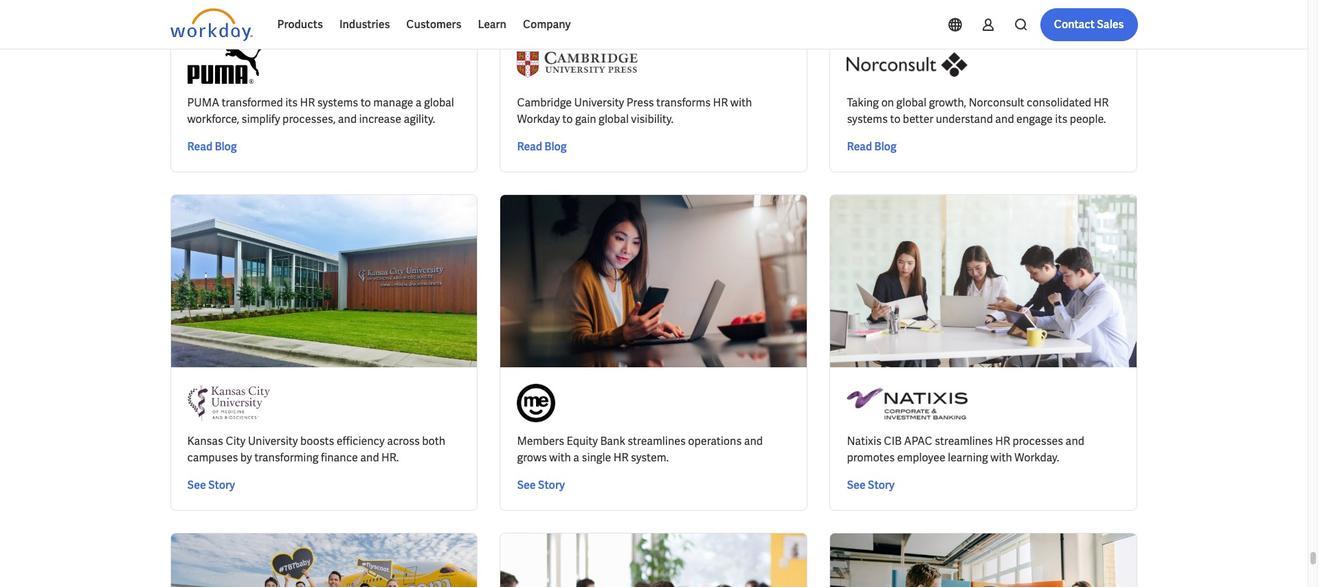 Task type: vqa. For each thing, say whether or not it's contained in the screenshot.
and
yes



Task type: locate. For each thing, give the bounding box(es) containing it.
1 horizontal spatial university
[[574, 96, 624, 110]]

its up processes,
[[285, 96, 298, 110]]

1 horizontal spatial a
[[573, 451, 580, 465]]

company
[[523, 17, 571, 32]]

2 story from the left
[[538, 478, 565, 493]]

members
[[517, 434, 564, 449]]

3 read blog from the left
[[847, 140, 897, 154]]

blog down on
[[875, 140, 897, 154]]

with down members
[[549, 451, 571, 465]]

a up agility.
[[416, 96, 422, 110]]

story
[[208, 478, 235, 493], [538, 478, 565, 493], [868, 478, 895, 493]]

and down norconsult
[[996, 112, 1014, 126]]

transforming
[[254, 451, 319, 465]]

2 horizontal spatial read
[[847, 140, 872, 154]]

blog down workforce,
[[215, 140, 237, 154]]

1 horizontal spatial see story link
[[517, 478, 565, 494]]

0 horizontal spatial read blog
[[187, 140, 237, 154]]

university
[[574, 96, 624, 110], [248, 434, 298, 449]]

systems down the taking
[[847, 112, 888, 126]]

see story
[[187, 478, 235, 493], [517, 478, 565, 493], [847, 478, 895, 493]]

see story down grows
[[517, 478, 565, 493]]

hr.
[[382, 451, 399, 465]]

university inside kansas city university boosts efficiency across both campuses by transforming finance and hr.
[[248, 434, 298, 449]]

better
[[903, 112, 934, 126]]

hr inside members equity bank streamlines operations and grows with a single hr system.
[[614, 451, 629, 465]]

hr down bank
[[614, 451, 629, 465]]

2 streamlines from the left
[[935, 434, 993, 449]]

see
[[187, 478, 206, 493], [517, 478, 536, 493], [847, 478, 866, 493]]

1 horizontal spatial to
[[563, 112, 573, 126]]

read blog for cambridge university press transforms hr with workday to gain global visibility.
[[517, 140, 567, 154]]

press
[[627, 96, 654, 110]]

a down equity at the left bottom of page
[[573, 451, 580, 465]]

read blog link down the taking
[[847, 139, 897, 155]]

blog
[[215, 140, 237, 154], [545, 140, 567, 154], [875, 140, 897, 154]]

its inside taking on global growth, norconsult consolidated hr systems to better understand and engage its people.
[[1055, 112, 1068, 126]]

2 horizontal spatial see story
[[847, 478, 895, 493]]

1 horizontal spatial see
[[517, 478, 536, 493]]

2 blog from the left
[[545, 140, 567, 154]]

industry button
[[243, 8, 318, 35]]

go to the homepage image
[[170, 8, 253, 41]]

cib
[[884, 434, 902, 449]]

2 see story link from the left
[[517, 478, 565, 494]]

3 blog from the left
[[875, 140, 897, 154]]

a
[[416, 96, 422, 110], [573, 451, 580, 465]]

read blog link for taking on global growth, norconsult consolidated hr systems to better understand and engage its people.
[[847, 139, 897, 155]]

to up the increase
[[361, 96, 371, 110]]

processes
[[1013, 434, 1064, 449]]

global right the gain
[[599, 112, 629, 126]]

1 see from the left
[[187, 478, 206, 493]]

hr
[[300, 96, 315, 110], [713, 96, 728, 110], [1094, 96, 1109, 110], [996, 434, 1010, 449], [614, 451, 629, 465]]

3 read from the left
[[847, 140, 872, 154]]

2 horizontal spatial see story link
[[847, 478, 895, 494]]

workday
[[517, 112, 560, 126]]

1 vertical spatial systems
[[847, 112, 888, 126]]

1 horizontal spatial systems
[[847, 112, 888, 126]]

cambridge
[[517, 96, 572, 110]]

read blog link
[[187, 139, 237, 155], [517, 139, 567, 155], [847, 139, 897, 155]]

and right processes
[[1066, 434, 1085, 449]]

0 horizontal spatial a
[[416, 96, 422, 110]]

1 horizontal spatial global
[[599, 112, 629, 126]]

streamlines for hr
[[628, 434, 686, 449]]

and right the operations
[[744, 434, 763, 449]]

products
[[277, 17, 323, 32]]

story down grows
[[538, 478, 565, 493]]

0 horizontal spatial read
[[187, 140, 213, 154]]

streamlines up system.
[[628, 434, 686, 449]]

see story link down the promotes
[[847, 478, 895, 494]]

story down the promotes
[[868, 478, 895, 493]]

story down campuses
[[208, 478, 235, 493]]

hr right transforms
[[713, 96, 728, 110]]

0 horizontal spatial its
[[285, 96, 298, 110]]

see story for with
[[517, 478, 565, 493]]

industry
[[254, 15, 291, 27]]

1 horizontal spatial read blog
[[517, 140, 567, 154]]

read blog link down workforce,
[[187, 139, 237, 155]]

agility.
[[404, 112, 435, 126]]

and inside puma transformed its hr systems to manage a global workforce, simplify processes, and increase agility.
[[338, 112, 357, 126]]

1 streamlines from the left
[[628, 434, 686, 449]]

puma transformed its hr systems to manage a global workforce, simplify processes, and increase agility.
[[187, 96, 454, 126]]

see story link
[[187, 478, 235, 494], [517, 478, 565, 494], [847, 478, 895, 494]]

0 horizontal spatial blog
[[215, 140, 237, 154]]

a inside members equity bank streamlines operations and grows with a single hr system.
[[573, 451, 580, 465]]

2 see story from the left
[[517, 478, 565, 493]]

0 horizontal spatial see story
[[187, 478, 235, 493]]

hr inside puma transformed its hr systems to manage a global workforce, simplify processes, and increase agility.
[[300, 96, 315, 110]]

0 horizontal spatial university
[[248, 434, 298, 449]]

across
[[387, 434, 420, 449]]

0 horizontal spatial with
[[549, 451, 571, 465]]

streamlines
[[628, 434, 686, 449], [935, 434, 993, 449]]

on
[[881, 96, 894, 110]]

its down consolidated
[[1055, 112, 1068, 126]]

with right learning at bottom
[[991, 451, 1012, 465]]

read blog down the taking
[[847, 140, 897, 154]]

2 read blog from the left
[[517, 140, 567, 154]]

company button
[[515, 8, 579, 41]]

university up 'transforming'
[[248, 434, 298, 449]]

read
[[187, 140, 213, 154], [517, 140, 542, 154], [847, 140, 872, 154]]

see down grows
[[517, 478, 536, 493]]

to down on
[[890, 112, 901, 126]]

0 horizontal spatial systems
[[317, 96, 358, 110]]

blog down workday
[[545, 140, 567, 154]]

read for taking on global growth, norconsult consolidated hr systems to better understand and engage its people.
[[847, 140, 872, 154]]

employee
[[897, 451, 946, 465]]

3 see story link from the left
[[847, 478, 895, 494]]

more
[[472, 15, 495, 27]]

sales
[[1097, 17, 1124, 32]]

natixis, hong kong branch image
[[847, 384, 968, 423]]

read down workday
[[517, 140, 542, 154]]

read blog link for puma transformed its hr systems to manage a global workforce, simplify processes, and increase agility.
[[187, 139, 237, 155]]

global
[[424, 96, 454, 110], [897, 96, 927, 110], [599, 112, 629, 126]]

global up better
[[897, 96, 927, 110]]

contact sales
[[1054, 17, 1124, 32]]

global inside cambridge university press transforms hr with workday to gain global visibility.
[[599, 112, 629, 126]]

see down campuses
[[187, 478, 206, 493]]

kansas
[[187, 434, 223, 449]]

3 see from the left
[[847, 478, 866, 493]]

read blog for taking on global growth, norconsult consolidated hr systems to better understand and engage its people.
[[847, 140, 897, 154]]

read blog
[[187, 140, 237, 154], [517, 140, 567, 154], [847, 140, 897, 154]]

read blog link down workday
[[517, 139, 567, 155]]

to left the gain
[[563, 112, 573, 126]]

0 horizontal spatial story
[[208, 478, 235, 493]]

1 see story link from the left
[[187, 478, 235, 494]]

and
[[338, 112, 357, 126], [996, 112, 1014, 126], [744, 434, 763, 449], [1066, 434, 1085, 449], [360, 451, 379, 465]]

1 blog from the left
[[215, 140, 237, 154]]

2 horizontal spatial read blog link
[[847, 139, 897, 155]]

2 horizontal spatial story
[[868, 478, 895, 493]]

systems
[[317, 96, 358, 110], [847, 112, 888, 126]]

learning
[[948, 451, 988, 465]]

business
[[340, 15, 379, 27]]

1 horizontal spatial with
[[731, 96, 752, 110]]

1 vertical spatial a
[[573, 451, 580, 465]]

and inside natixis cib apac streamlines hr processes and promotes employee learning with workday.
[[1066, 434, 1085, 449]]

read blog down workday
[[517, 140, 567, 154]]

0 horizontal spatial to
[[361, 96, 371, 110]]

contact
[[1054, 17, 1095, 32]]

0 horizontal spatial read blog link
[[187, 139, 237, 155]]

read blog down workforce,
[[187, 140, 237, 154]]

1 read blog from the left
[[187, 140, 237, 154]]

2 horizontal spatial with
[[991, 451, 1012, 465]]

global inside puma transformed its hr systems to manage a global workforce, simplify processes, and increase agility.
[[424, 96, 454, 110]]

and left the increase
[[338, 112, 357, 126]]

1 read blog link from the left
[[187, 139, 237, 155]]

university up the gain
[[574, 96, 624, 110]]

puma image
[[187, 45, 265, 84]]

see story down campuses
[[187, 478, 235, 493]]

2 horizontal spatial read blog
[[847, 140, 897, 154]]

with right transforms
[[731, 96, 752, 110]]

1 see story from the left
[[187, 478, 235, 493]]

with
[[731, 96, 752, 110], [549, 451, 571, 465], [991, 451, 1012, 465]]

puma
[[187, 96, 219, 110]]

hr up people.
[[1094, 96, 1109, 110]]

0 horizontal spatial see story link
[[187, 478, 235, 494]]

read down workforce,
[[187, 140, 213, 154]]

1 horizontal spatial story
[[538, 478, 565, 493]]

1 horizontal spatial read blog link
[[517, 139, 567, 155]]

2 see from the left
[[517, 478, 536, 493]]

0 vertical spatial its
[[285, 96, 298, 110]]

0 horizontal spatial streamlines
[[628, 434, 686, 449]]

1 horizontal spatial see story
[[517, 478, 565, 493]]

with inside natixis cib apac streamlines hr processes and promotes employee learning with workday.
[[991, 451, 1012, 465]]

hr up processes,
[[300, 96, 315, 110]]

natixis
[[847, 434, 882, 449]]

1 horizontal spatial blog
[[545, 140, 567, 154]]

operations
[[688, 434, 742, 449]]

efficiency
[[337, 434, 385, 449]]

1 horizontal spatial its
[[1055, 112, 1068, 126]]

transformed
[[222, 96, 283, 110]]

2 horizontal spatial to
[[890, 112, 901, 126]]

hr left processes
[[996, 434, 1010, 449]]

see story link down grows
[[517, 478, 565, 494]]

see down the promotes
[[847, 478, 866, 493]]

2 horizontal spatial blog
[[875, 140, 897, 154]]

0 vertical spatial a
[[416, 96, 422, 110]]

3 story from the left
[[868, 478, 895, 493]]

see story link for with
[[517, 478, 565, 494]]

growth,
[[929, 96, 967, 110]]

0 vertical spatial systems
[[317, 96, 358, 110]]

0 horizontal spatial see
[[187, 478, 206, 493]]

read blog for puma transformed its hr systems to manage a global workforce, simplify processes, and increase agility.
[[187, 140, 237, 154]]

0 horizontal spatial global
[[424, 96, 454, 110]]

its
[[285, 96, 298, 110], [1055, 112, 1068, 126]]

0 vertical spatial university
[[574, 96, 624, 110]]

1 horizontal spatial read
[[517, 140, 542, 154]]

and inside taking on global growth, norconsult consolidated hr systems to better understand and engage its people.
[[996, 112, 1014, 126]]

customers
[[406, 17, 462, 32]]

2 horizontal spatial global
[[897, 96, 927, 110]]

see story link down campuses
[[187, 478, 235, 494]]

2 read from the left
[[517, 140, 542, 154]]

3 see story from the left
[[847, 478, 895, 493]]

2 read blog link from the left
[[517, 139, 567, 155]]

and down efficiency on the bottom left of page
[[360, 451, 379, 465]]

streamlines inside members equity bank streamlines operations and grows with a single hr system.
[[628, 434, 686, 449]]

global up agility.
[[424, 96, 454, 110]]

2 horizontal spatial see
[[847, 478, 866, 493]]

1 vertical spatial university
[[248, 434, 298, 449]]

streamlines up learning at bottom
[[935, 434, 993, 449]]

business outcome
[[340, 15, 422, 27]]

blog for workforce,
[[215, 140, 237, 154]]

see for members equity bank streamlines operations and grows with a single hr system.
[[517, 478, 536, 493]]

read down the taking
[[847, 140, 872, 154]]

to
[[361, 96, 371, 110], [563, 112, 573, 126], [890, 112, 901, 126]]

more button
[[461, 8, 522, 35]]

1 read from the left
[[187, 140, 213, 154]]

story for with
[[538, 478, 565, 493]]

see story down the promotes
[[847, 478, 895, 493]]

streamlines inside natixis cib apac streamlines hr processes and promotes employee learning with workday.
[[935, 434, 993, 449]]

simplify
[[242, 112, 280, 126]]

3 read blog link from the left
[[847, 139, 897, 155]]

1 vertical spatial its
[[1055, 112, 1068, 126]]

engage
[[1017, 112, 1053, 126]]

1 horizontal spatial streamlines
[[935, 434, 993, 449]]

all
[[562, 15, 574, 27]]

single
[[582, 451, 611, 465]]

customers button
[[398, 8, 470, 41]]

systems up processes,
[[317, 96, 358, 110]]

1 story from the left
[[208, 478, 235, 493]]



Task type: describe. For each thing, give the bounding box(es) containing it.
campuses
[[187, 451, 238, 465]]

kansas city university of medicine and biosciences image
[[187, 384, 270, 423]]

transforms
[[657, 96, 711, 110]]

topic button
[[170, 8, 232, 35]]

members equity bank limited image
[[517, 384, 556, 423]]

clear all button
[[533, 8, 578, 35]]

apac
[[904, 434, 933, 449]]

learn button
[[470, 8, 515, 41]]

read for cambridge university press transforms hr with workday to gain global visibility.
[[517, 140, 542, 154]]

to inside cambridge university press transforms hr with workday to gain global visibility.
[[563, 112, 573, 126]]

visibility.
[[631, 112, 674, 126]]

with inside cambridge university press transforms hr with workday to gain global visibility.
[[731, 96, 752, 110]]

see story link for campuses
[[187, 478, 235, 494]]

see for natixis cib apac streamlines hr processes and promotes employee learning with workday.
[[847, 478, 866, 493]]

blog for better
[[875, 140, 897, 154]]

global inside taking on global growth, norconsult consolidated hr systems to better understand and engage its people.
[[897, 96, 927, 110]]

topic
[[181, 15, 205, 27]]

increase
[[359, 112, 401, 126]]

streamlines for with
[[935, 434, 993, 449]]

boosts
[[300, 434, 334, 449]]

workday.
[[1015, 451, 1060, 465]]

outcome
[[381, 15, 422, 27]]

and inside members equity bank streamlines operations and grows with a single hr system.
[[744, 434, 763, 449]]

read for puma transformed its hr systems to manage a global workforce, simplify processes, and increase agility.
[[187, 140, 213, 154]]

business outcome button
[[329, 8, 450, 35]]

workforce,
[[187, 112, 239, 126]]

a inside puma transformed its hr systems to manage a global workforce, simplify processes, and increase agility.
[[416, 96, 422, 110]]

to inside puma transformed its hr systems to manage a global workforce, simplify processes, and increase agility.
[[361, 96, 371, 110]]

with inside members equity bank streamlines operations and grows with a single hr system.
[[549, 451, 571, 465]]

systems inside puma transformed its hr systems to manage a global workforce, simplify processes, and increase agility.
[[317, 96, 358, 110]]

story for campuses
[[208, 478, 235, 493]]

manage
[[373, 96, 413, 110]]

people.
[[1070, 112, 1106, 126]]

taking
[[847, 96, 879, 110]]

see for kansas city university boosts efficiency across both campuses by transforming finance and hr.
[[187, 478, 206, 493]]

Search Customer Stories text field
[[943, 9, 1111, 33]]

natixis cib apac streamlines hr processes and promotes employee learning with workday.
[[847, 434, 1085, 465]]

industries
[[339, 17, 390, 32]]

system.
[[631, 451, 669, 465]]

finance
[[321, 451, 358, 465]]

contact sales link
[[1041, 8, 1138, 41]]

kansas city university boosts efficiency across both campuses by transforming finance and hr.
[[187, 434, 446, 465]]

norconsult image
[[847, 45, 968, 84]]

bank
[[600, 434, 625, 449]]

understand
[[936, 112, 993, 126]]

grows
[[517, 451, 547, 465]]

see story link for promotes
[[847, 478, 895, 494]]

systems inside taking on global growth, norconsult consolidated hr systems to better understand and engage its people.
[[847, 112, 888, 126]]

equity
[[567, 434, 598, 449]]

members equity bank streamlines operations and grows with a single hr system.
[[517, 434, 763, 465]]

learn
[[478, 17, 507, 32]]

industries button
[[331, 8, 398, 41]]

see story for campuses
[[187, 478, 235, 493]]

consolidated
[[1027, 96, 1092, 110]]

blog for global
[[545, 140, 567, 154]]

city
[[226, 434, 246, 449]]

and inside kansas city university boosts efficiency across both campuses by transforming finance and hr.
[[360, 451, 379, 465]]

taking on global growth, norconsult consolidated hr systems to better understand and engage its people.
[[847, 96, 1109, 126]]

see story for promotes
[[847, 478, 895, 493]]

gain
[[575, 112, 596, 126]]

products button
[[269, 8, 331, 41]]

to inside taking on global growth, norconsult consolidated hr systems to better understand and engage its people.
[[890, 112, 901, 126]]

clear all
[[537, 15, 574, 27]]

processes,
[[283, 112, 336, 126]]

promotes
[[847, 451, 895, 465]]

university inside cambridge university press transforms hr with workday to gain global visibility.
[[574, 96, 624, 110]]

by
[[240, 451, 252, 465]]

its inside puma transformed its hr systems to manage a global workforce, simplify processes, and increase agility.
[[285, 96, 298, 110]]

hr inside taking on global growth, norconsult consolidated hr systems to better understand and engage its people.
[[1094, 96, 1109, 110]]

cambridge university press image
[[517, 45, 638, 84]]

norconsult
[[969, 96, 1025, 110]]

story for promotes
[[868, 478, 895, 493]]

hr inside cambridge university press transforms hr with workday to gain global visibility.
[[713, 96, 728, 110]]

clear
[[537, 15, 560, 27]]

read blog link for cambridge university press transforms hr with workday to gain global visibility.
[[517, 139, 567, 155]]

both
[[422, 434, 446, 449]]

cambridge university press transforms hr with workday to gain global visibility.
[[517, 96, 752, 126]]

hr inside natixis cib apac streamlines hr processes and promotes employee learning with workday.
[[996, 434, 1010, 449]]



